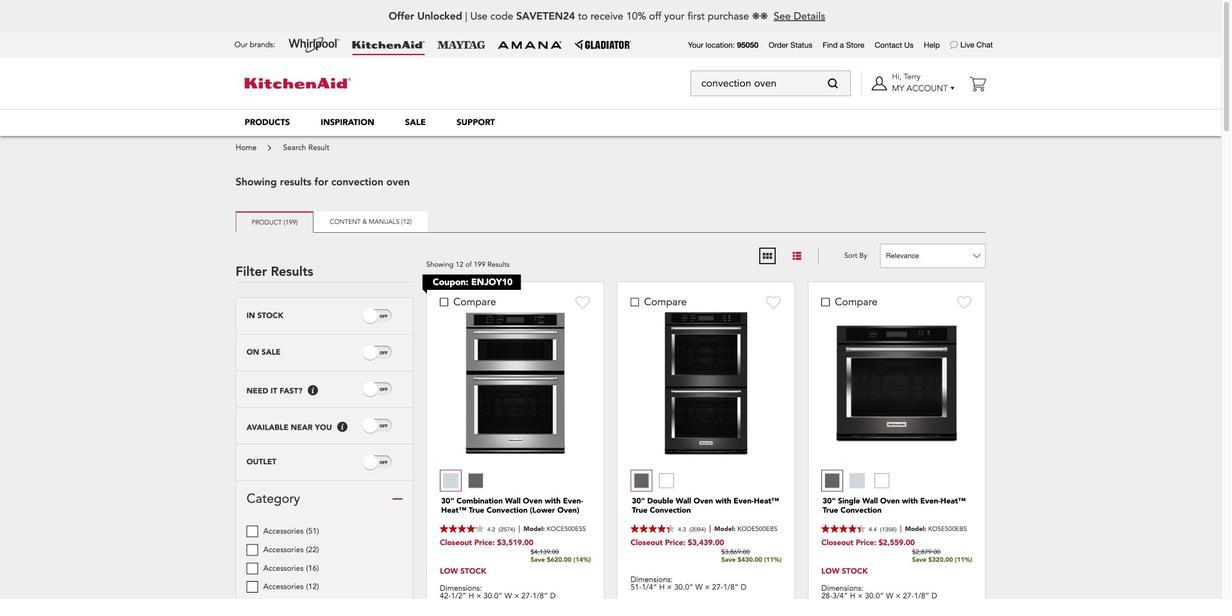 Task type: locate. For each thing, give the bounding box(es) containing it.
kitchenaid image
[[353, 41, 425, 49], [245, 78, 351, 89]]

2 black stainless steel with printshield™ finish image from the left
[[825, 473, 840, 488]]

0 horizontal spatial add to wish list image
[[767, 295, 782, 310]]

0 horizontal spatial kitchenaid image
[[245, 78, 351, 89]]

maytag image
[[438, 41, 485, 49]]

1 horizontal spatial tooltip
[[337, 422, 348, 432]]

tab list
[[236, 211, 986, 233]]

black stainless steel with printshield™ finish image
[[634, 473, 649, 488]]

0 vertical spatial tooltip
[[308, 385, 318, 395]]

tooltip for need it fast? element
[[308, 385, 318, 395]]

1 vertical spatial tooltip
[[337, 422, 348, 432]]

30" combination wall oven with even-heat™  true convection (lower oven) image
[[463, 310, 568, 457]]

1 horizontal spatial add to wish list image
[[957, 295, 973, 310]]

available near you element
[[247, 423, 332, 433]]

0 vertical spatial kitchenaid image
[[353, 41, 425, 49]]

1 horizontal spatial kitchenaid image
[[353, 41, 425, 49]]

black stainless steel with printshield™ finish image right stainless steel icon
[[468, 473, 484, 488]]

2 add to wish list image from the left
[[957, 295, 973, 310]]

add to wish list image
[[576, 295, 591, 310]]

30" single wall oven with even-heat™ true convection image
[[833, 322, 961, 445]]

category image
[[393, 494, 403, 504]]

0 horizontal spatial black stainless steel with printshield™ finish image
[[468, 473, 484, 488]]

on sale filter is off switch
[[380, 350, 388, 356]]

need it fast? element
[[247, 387, 303, 396]]

tooltip
[[308, 385, 318, 395], [337, 422, 348, 432]]

need it fast? filter is off switch
[[380, 386, 388, 393]]

menu
[[229, 109, 993, 136]]

black stainless steel with printshield™ finish image
[[468, 473, 484, 488], [825, 473, 840, 488]]

1 black stainless steel with printshield™ finish image from the left
[[468, 473, 484, 488]]

tooltip right need it fast? element
[[308, 385, 318, 395]]

1 vertical spatial kitchenaid image
[[245, 78, 351, 89]]

1 horizontal spatial black stainless steel with printshield™ finish image
[[825, 473, 840, 488]]

tooltip left available near you filter is off switch on the bottom left of the page
[[337, 422, 348, 432]]

available near you filter is off switch
[[380, 423, 388, 429]]

black stainless steel with printshield™ finish image left stainless steel image
[[825, 473, 840, 488]]

1 add to wish list image from the left
[[767, 295, 782, 310]]

add to wish list image
[[767, 295, 782, 310], [957, 295, 973, 310]]

amana image
[[498, 40, 562, 49]]

0 horizontal spatial tooltip
[[308, 385, 318, 395]]

sale element
[[405, 117, 426, 128]]

white image
[[659, 473, 674, 488]]



Task type: describe. For each thing, give the bounding box(es) containing it.
add to wish list image for '30" single wall oven with even-heat™ true convection' image
[[957, 295, 973, 310]]

outlet filter is off switch
[[380, 459, 388, 466]]

Search search field
[[691, 71, 851, 96]]

gladiator_grey image
[[575, 40, 632, 50]]

product list view image
[[791, 250, 803, 262]]

tooltip for available near you element
[[337, 422, 348, 432]]

inspiration element
[[321, 117, 374, 128]]

whirlpool image
[[288, 37, 340, 53]]

white image
[[875, 473, 890, 488]]

stainless steel image
[[850, 473, 865, 488]]

add to wish list image for 30" double wall oven with even-heat™ true convection image
[[767, 295, 782, 310]]

30" double wall oven with even-heat™ true convection image
[[662, 310, 750, 457]]

products element
[[245, 117, 290, 128]]

support element
[[457, 117, 495, 128]]

stainless steel image
[[443, 473, 459, 488]]

in stock filter is off switch
[[380, 313, 388, 320]]



Task type: vqa. For each thing, say whether or not it's contained in the screenshot.
Model Number TEXT FIELD
no



